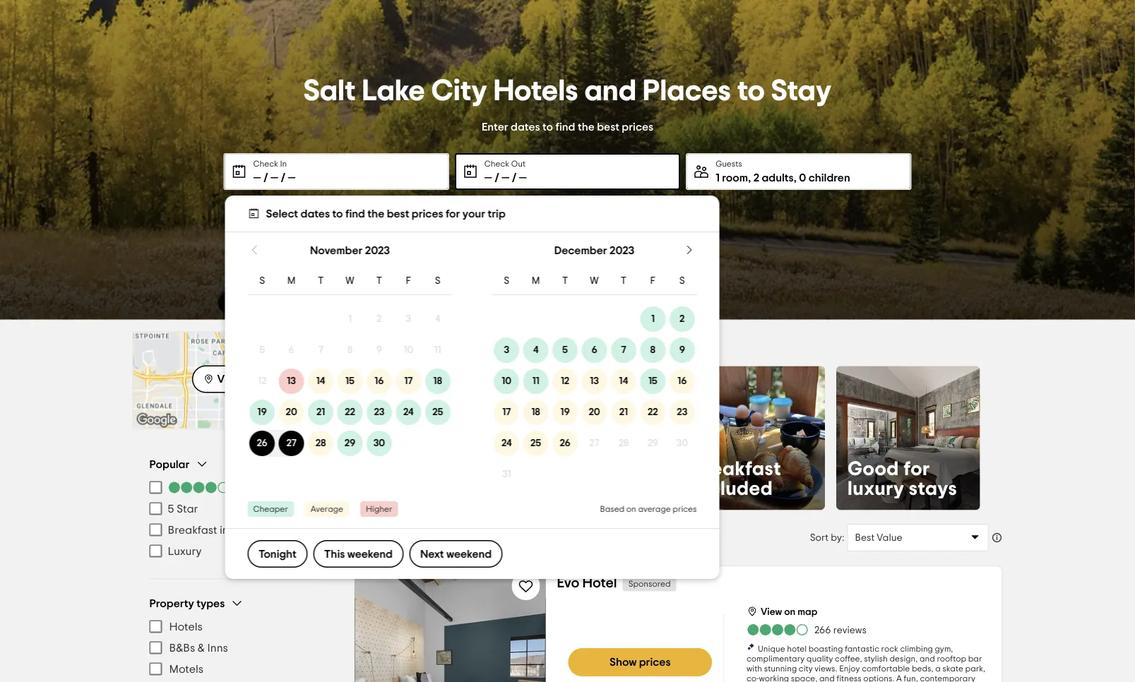 Task type: describe. For each thing, give the bounding box(es) containing it.
4 inside november 2023 grid
[[435, 314, 441, 324]]

hotel
[[787, 645, 807, 653]]

10 inside december 2023 "grid"
[[502, 376, 511, 386]]

popular for popular hotels in salt lake city right now
[[371, 333, 431, 350]]

check in — / — / —
[[253, 160, 296, 184]]

climbing
[[900, 645, 933, 653]]

prices inside button
[[639, 657, 671, 668]]

to for select dates to find the best prices for your trip
[[332, 208, 343, 219]]

your
[[463, 208, 485, 219]]

quality
[[806, 655, 833, 663]]

traveler
[[382, 439, 459, 459]]

best for select dates to find the best prices for your trip
[[387, 208, 409, 219]]

&
[[198, 642, 205, 654]]

rock
[[881, 645, 898, 653]]

find for select
[[345, 208, 365, 219]]

november
[[310, 245, 363, 256]]

20 inside "grid"
[[589, 408, 600, 417]]

b&bs
[[169, 642, 195, 654]]

m for december 2023
[[532, 276, 540, 286]]

4.0 of 5 bubbles. 266 reviews element
[[747, 623, 867, 637]]

row containing 12
[[248, 366, 452, 397]]

sponsored
[[628, 580, 671, 589]]

with
[[747, 665, 762, 673]]

4 / from the left
[[512, 172, 517, 184]]

0 horizontal spatial map
[[244, 374, 267, 385]]

6 — from the left
[[519, 172, 527, 184]]

row containing 10
[[492, 366, 697, 397]]

next month image
[[683, 243, 697, 257]]

2 horizontal spatial to
[[737, 76, 765, 106]]

row inside row group
[[248, 428, 452, 459]]

enter dates to find the best prices
[[482, 121, 653, 132]]

cheaper
[[253, 505, 288, 514]]

1 — from the left
[[253, 172, 261, 184]]

3 inside grid
[[406, 314, 411, 324]]

2 t from the left
[[376, 276, 382, 286]]

18 inside november 2023 grid
[[433, 376, 442, 386]]

next
[[420, 548, 444, 560]]

november 2023
[[310, 245, 390, 256]]

11 inside december 2023 "grid"
[[532, 376, 539, 386]]

evo hotel
[[557, 576, 617, 590]]

check for check out — / — / —
[[484, 160, 509, 168]]

space,
[[791, 675, 817, 682]]

coffee,
[[835, 655, 862, 663]]

31
[[502, 470, 511, 480]]

view on map button
[[747, 603, 817, 619]]

show prices
[[610, 657, 671, 668]]

row containing 5
[[248, 335, 452, 366]]

17 inside november 2023 grid
[[404, 376, 413, 386]]

check out — / — / —
[[484, 160, 527, 184]]

good for luxury stays
[[848, 459, 957, 499]]

10 inside november 2023 grid
[[404, 345, 413, 355]]

5 — from the left
[[502, 172, 509, 184]]

dates for select
[[301, 208, 330, 219]]

fitness
[[837, 675, 862, 682]]

5 inside menu
[[168, 503, 174, 515]]

hotels inside menu
[[169, 621, 203, 633]]

f for december 2023
[[650, 276, 656, 286]]

view on map
[[761, 607, 817, 617]]

luxury
[[168, 546, 202, 557]]

unique hotel boasting fantastic rock climbing gym, complimentary quality coffee, stylish design, and rooftop bar with stunning city views. enjoy comfortable beds, a skate park, co-working space, and fitness options. a fun, contempor button
[[747, 643, 991, 682]]

w for december
[[590, 276, 599, 286]]

very
[[448, 459, 490, 479]]

boasting
[[809, 645, 843, 653]]

on for based
[[626, 505, 636, 514]]

0 vertical spatial included
[[693, 479, 773, 499]]

enjoy
[[839, 665, 860, 673]]

0 horizontal spatial and
[[584, 76, 637, 106]]

3 s from the left
[[504, 276, 509, 286]]

266 reviews button
[[747, 623, 867, 637]]

average
[[311, 505, 343, 514]]

4 s from the left
[[679, 276, 685, 286]]

23 inside grid
[[374, 408, 385, 417]]

inns
[[207, 642, 228, 654]]

right
[[611, 333, 647, 350]]

reviews
[[833, 626, 867, 636]]

skate
[[943, 665, 963, 673]]

stay
[[771, 76, 832, 106]]

row group for november
[[248, 304, 452, 459]]

december 1, 2023 cell
[[407, 439, 410, 449]]

guests
[[716, 160, 742, 168]]

21 inside december 2023 "grid"
[[619, 408, 628, 417]]

best for enter dates to find the best prices
[[597, 121, 619, 132]]

108
[[354, 532, 371, 543]]

december
[[554, 245, 607, 256]]

3 — from the left
[[288, 172, 296, 184]]

lake for 108 properties in salt lake city
[[464, 532, 489, 543]]

hotel
[[582, 576, 617, 590]]

0 vertical spatial breakfast included
[[693, 459, 781, 499]]

salt for 108 properties in salt lake city
[[441, 532, 461, 543]]

best value
[[855, 533, 902, 543]]

m for november 2023
[[287, 276, 296, 286]]

14 inside november 2023 grid
[[316, 376, 325, 386]]

by:
[[831, 533, 844, 543]]

comfortable
[[862, 665, 910, 673]]

december 2023
[[554, 245, 634, 256]]

1 horizontal spatial and
[[819, 675, 835, 682]]

27 inside december 2023 "grid"
[[589, 439, 599, 449]]

2 for november 2023
[[377, 314, 382, 324]]

the for enter
[[578, 121, 595, 132]]

2023 for november 2023
[[365, 245, 390, 256]]

24 inside november 2023 grid
[[403, 408, 414, 417]]

good
[[382, 479, 431, 499]]

2 / from the left
[[281, 172, 285, 184]]

bar
[[968, 655, 982, 663]]

breakfast included link
[[681, 366, 825, 510]]

group containing popular
[[149, 457, 320, 562]]

based on average prices
[[600, 505, 697, 514]]

traveler rating: very good link
[[371, 366, 515, 510]]

average
[[638, 505, 671, 514]]

property types
[[149, 598, 225, 609]]

26 inside november 2023 grid
[[257, 439, 268, 449]]

hotels
[[435, 333, 481, 350]]

properties
[[374, 532, 427, 543]]

select dates to find the best prices for your trip
[[266, 208, 506, 219]]

8 inside december 2023 "grid"
[[650, 345, 656, 355]]

city for popular hotels in salt lake city right now
[[576, 333, 608, 350]]

view for view on map
[[761, 607, 782, 617]]

1 vertical spatial map
[[798, 607, 817, 617]]

0 horizontal spatial city
[[431, 76, 487, 106]]

7 inside november 2023 grid
[[318, 345, 323, 355]]

a
[[935, 665, 941, 673]]

view map button
[[192, 366, 278, 393]]

25 inside november 2023 grid
[[432, 408, 443, 417]]

city for 108 properties in salt lake city
[[491, 532, 512, 543]]

1 vertical spatial and
[[920, 655, 935, 663]]

0 vertical spatial salt
[[303, 76, 356, 106]]

city
[[799, 665, 813, 673]]

1 inside december 2023 "grid"
[[651, 314, 655, 324]]

co-
[[747, 675, 759, 682]]

9 inside november 2023 grid
[[376, 345, 382, 355]]

f for november 2023
[[406, 276, 411, 286]]

5 star
[[168, 503, 198, 515]]

this weekend button
[[313, 540, 404, 568]]

w for november
[[346, 276, 354, 286]]

2 inside guests 1 room , 2 adults , 0 children
[[753, 172, 759, 184]]

in
[[280, 160, 287, 168]]

15 inside november 2023 grid
[[345, 376, 355, 386]]

prices left your
[[412, 208, 443, 219]]

beds,
[[912, 665, 933, 673]]

3 / from the left
[[495, 172, 499, 184]]

children
[[809, 172, 850, 184]]

12 inside december 2023 "grid"
[[561, 376, 569, 386]]

evo hotel link
[[557, 575, 617, 592]]

4.0 of 5 bubbles image
[[168, 482, 230, 493]]

17 inside december 2023 "grid"
[[502, 408, 511, 417]]

28 inside december 2023 "grid"
[[618, 439, 629, 449]]

16 inside december 2023 "grid"
[[678, 376, 687, 386]]

view map
[[217, 374, 267, 385]]

tonight
[[259, 548, 297, 560]]

7 inside december 2023 "grid"
[[621, 345, 626, 355]]

sort by:
[[810, 533, 844, 543]]

salt for popular hotels in salt lake city right now
[[502, 333, 532, 350]]



Task type: vqa. For each thing, say whether or not it's contained in the screenshot.
MID-SHIP INSIDE ( IE )
no



Task type: locate. For each thing, give the bounding box(es) containing it.
in
[[485, 333, 498, 350], [430, 532, 439, 543]]

1 horizontal spatial dates
[[511, 121, 540, 132]]

4 — from the left
[[484, 172, 492, 184]]

30
[[373, 439, 385, 449], [676, 439, 688, 449]]

2 2023 from the left
[[610, 245, 634, 256]]

2023 inside december 2023 "grid"
[[610, 245, 634, 256]]

2 row group from the left
[[492, 304, 697, 490]]

1 horizontal spatial row group
[[492, 304, 697, 490]]

1 horizontal spatial 8
[[650, 345, 656, 355]]

prices down places
[[622, 121, 653, 132]]

0 horizontal spatial included
[[220, 524, 265, 536]]

1 vertical spatial the
[[368, 208, 384, 219]]

2 vertical spatial to
[[332, 208, 343, 219]]

enter
[[482, 121, 508, 132]]

28
[[315, 439, 326, 449], [618, 439, 629, 449]]

2 27 from the left
[[589, 439, 599, 449]]

2 13 from the left
[[590, 376, 599, 386]]

0 horizontal spatial 30
[[373, 439, 385, 449]]

row group for december
[[492, 304, 697, 490]]

t down november 2023
[[376, 276, 382, 286]]

weekend for this weekend
[[347, 548, 393, 560]]

fun,
[[904, 675, 918, 682]]

1 horizontal spatial view
[[761, 607, 782, 617]]

19 inside december 2023 "grid"
[[560, 408, 570, 417]]

december 2023 grid
[[492, 232, 697, 490]]

popular up 4.0 of 5 bubbles image
[[149, 459, 189, 470]]

row containing 26
[[248, 428, 452, 459]]

w
[[346, 276, 354, 286], [590, 276, 599, 286]]

1 horizontal spatial 23
[[677, 408, 687, 417]]

2 8 from the left
[[650, 345, 656, 355]]

2 21 from the left
[[619, 408, 628, 417]]

menu for property types
[[149, 616, 320, 682]]

1 horizontal spatial 25
[[530, 439, 541, 449]]

20 inside grid
[[286, 408, 297, 417]]

1 horizontal spatial the
[[578, 121, 595, 132]]

the down salt lake city hotels and places to stay
[[578, 121, 595, 132]]

0 horizontal spatial salt
[[303, 76, 356, 106]]

29 inside december 2023 "grid"
[[647, 439, 658, 449]]

1 menu from the top
[[149, 477, 320, 562]]

best down salt lake city hotels and places to stay
[[597, 121, 619, 132]]

t
[[318, 276, 324, 286], [376, 276, 382, 286], [562, 276, 568, 286], [621, 276, 627, 286]]

1 check from the left
[[253, 160, 278, 168]]

best up november 2023
[[387, 208, 409, 219]]

1 19 from the left
[[258, 408, 267, 417]]

1 horizontal spatial best
[[597, 121, 619, 132]]

0 horizontal spatial f
[[406, 276, 411, 286]]

2 inside "grid"
[[680, 314, 685, 324]]

popular left the hotels
[[371, 333, 431, 350]]

4 t from the left
[[621, 276, 627, 286]]

group
[[149, 457, 320, 562], [149, 597, 320, 682]]

weekend for next weekend
[[446, 548, 492, 560]]

good for luxury stays link
[[836, 366, 980, 510]]

1 horizontal spatial 27
[[589, 439, 599, 449]]

map
[[244, 374, 267, 385], [798, 607, 817, 617]]

1 vertical spatial 18
[[531, 408, 540, 417]]

1 14 from the left
[[316, 376, 325, 386]]

on
[[626, 505, 636, 514], [784, 607, 795, 617]]

0 horizontal spatial 28
[[315, 439, 326, 449]]

2 19 from the left
[[560, 408, 570, 417]]

0 horizontal spatial 2023
[[365, 245, 390, 256]]

1 w from the left
[[346, 276, 354, 286]]

city up enter
[[431, 76, 487, 106]]

2 12 from the left
[[561, 376, 569, 386]]

0 horizontal spatial 3
[[406, 314, 411, 324]]

hotels
[[494, 76, 578, 106], [169, 621, 203, 633]]

w down november 2023
[[346, 276, 354, 286]]

1 horizontal spatial in
[[485, 333, 498, 350]]

the for select
[[368, 208, 384, 219]]

2 , from the left
[[794, 172, 797, 184]]

0 vertical spatial to
[[737, 76, 765, 106]]

to down salt lake city hotels and places to stay
[[542, 121, 553, 132]]

1 20 from the left
[[286, 408, 297, 417]]

1 horizontal spatial find
[[556, 121, 575, 132]]

sort
[[810, 533, 829, 543]]

26 inside december 2023 "grid"
[[560, 439, 570, 449]]

1 horizontal spatial 11
[[532, 376, 539, 386]]

23
[[374, 408, 385, 417], [677, 408, 687, 417]]

on right based
[[626, 505, 636, 514]]

2 horizontal spatial salt
[[502, 333, 532, 350]]

city left "right"
[[576, 333, 608, 350]]

0 horizontal spatial hotels
[[169, 621, 203, 633]]

based
[[600, 505, 625, 514]]

1 28 from the left
[[315, 439, 326, 449]]

hotels up enter dates to find the best prices
[[494, 76, 578, 106]]

5 left "right"
[[562, 345, 568, 355]]

2 26 from the left
[[560, 439, 570, 449]]

1 8 from the left
[[347, 345, 353, 355]]

1 vertical spatial city
[[576, 333, 608, 350]]

0 horizontal spatial 4
[[435, 314, 441, 324]]

0 horizontal spatial 10
[[404, 345, 413, 355]]

26
[[257, 439, 268, 449], [560, 439, 570, 449]]

breakfast inside menu
[[168, 524, 217, 536]]

1 7 from the left
[[318, 345, 323, 355]]

working
[[759, 675, 789, 682]]

1 group from the top
[[149, 457, 320, 562]]

0 horizontal spatial 20
[[286, 408, 297, 417]]

1 horizontal spatial f
[[650, 276, 656, 286]]

s down next month image
[[679, 276, 685, 286]]

f inside december 2023 "grid"
[[650, 276, 656, 286]]

9 inside december 2023 "grid"
[[679, 345, 685, 355]]

select
[[266, 208, 298, 219]]

check left in
[[253, 160, 278, 168]]

1 f from the left
[[406, 276, 411, 286]]

266 reviews
[[814, 626, 867, 636]]

3 t from the left
[[562, 276, 568, 286]]

5 up view map
[[259, 345, 265, 355]]

included inside group
[[220, 524, 265, 536]]

0 horizontal spatial 14
[[316, 376, 325, 386]]

design,
[[890, 655, 918, 663]]

stays
[[909, 479, 957, 499]]

3
[[406, 314, 411, 324], [504, 345, 509, 355]]

30 inside november 2023 grid
[[373, 439, 385, 449]]

22 inside december 2023 "grid"
[[648, 408, 658, 417]]

1 horizontal spatial check
[[484, 160, 509, 168]]

best
[[855, 533, 875, 543]]

room
[[722, 172, 748, 184]]

1 6 from the left
[[289, 345, 294, 355]]

rating:
[[382, 459, 443, 479]]

row group
[[248, 304, 452, 459], [492, 304, 697, 490]]

and up enter dates to find the best prices
[[584, 76, 637, 106]]

1 26 from the left
[[257, 439, 268, 449]]

weekend down 108
[[347, 548, 393, 560]]

/ down in
[[281, 172, 285, 184]]

30 inside december 2023 "grid"
[[676, 439, 688, 449]]

stunning
[[764, 665, 797, 673]]

1 horizontal spatial 4
[[533, 345, 539, 355]]

weekend right next
[[446, 548, 492, 560]]

and up beds,
[[920, 655, 935, 663]]

next weekend
[[420, 548, 492, 560]]

for right 'good'
[[904, 459, 930, 479]]

0 horizontal spatial find
[[345, 208, 365, 219]]

popular hotels in salt lake city right now
[[371, 333, 682, 350]]

row containing 24
[[492, 428, 697, 459]]

1 13 from the left
[[287, 376, 296, 386]]

1 up rating:
[[407, 439, 410, 449]]

m inside grid
[[287, 276, 296, 286]]

0 horizontal spatial weekend
[[347, 548, 393, 560]]

for left your
[[446, 208, 460, 219]]

0 vertical spatial popular
[[371, 333, 431, 350]]

3 inside "grid"
[[504, 345, 509, 355]]

2 7 from the left
[[621, 345, 626, 355]]

in right the hotels
[[485, 333, 498, 350]]

21
[[316, 408, 325, 417], [619, 408, 628, 417]]

2 for december 2023
[[680, 314, 685, 324]]

best value button
[[847, 524, 989, 552]]

1 horizontal spatial 13
[[590, 376, 599, 386]]

5
[[259, 345, 265, 355], [562, 345, 568, 355], [168, 503, 174, 515]]

2023 down select dates to find the best prices for your trip
[[365, 245, 390, 256]]

to left "stay"
[[737, 76, 765, 106]]

21 inside november 2023 grid
[[316, 408, 325, 417]]

popular inside group
[[149, 459, 189, 470]]

0 horizontal spatial lake
[[362, 76, 425, 106]]

2 menu from the top
[[149, 616, 320, 682]]

1 2023 from the left
[[365, 245, 390, 256]]

gym,
[[935, 645, 953, 653]]

view
[[217, 374, 242, 385], [761, 607, 782, 617]]

15 inside december 2023 "grid"
[[648, 376, 657, 386]]

1 horizontal spatial 24
[[501, 439, 512, 449]]

0 vertical spatial lake
[[362, 76, 425, 106]]

to up november
[[332, 208, 343, 219]]

1 horizontal spatial 7
[[621, 345, 626, 355]]

for inside good for luxury stays
[[904, 459, 930, 479]]

6 inside december 2023 "grid"
[[591, 345, 597, 355]]

1 21 from the left
[[316, 408, 325, 417]]

dates right select
[[301, 208, 330, 219]]

2 22 from the left
[[648, 408, 658, 417]]

16 inside november 2023 grid
[[375, 376, 384, 386]]

check
[[253, 160, 278, 168], [484, 160, 509, 168]]

a
[[896, 675, 902, 682]]

1 vertical spatial 3
[[504, 345, 509, 355]]

m down select
[[287, 276, 296, 286]]

2 m from the left
[[532, 276, 540, 286]]

0 vertical spatial 11
[[434, 345, 441, 355]]

the up november 2023
[[368, 208, 384, 219]]

on for view
[[784, 607, 795, 617]]

lake for popular hotels in salt lake city right now
[[536, 333, 572, 350]]

this
[[324, 548, 345, 560]]

in for hotels
[[485, 333, 498, 350]]

1 horizontal spatial breakfast included
[[693, 459, 781, 499]]

rooftop
[[937, 655, 966, 663]]

2 f from the left
[[650, 276, 656, 286]]

trip
[[488, 208, 506, 219]]

row containing 19
[[248, 397, 452, 428]]

higher
[[366, 505, 392, 514]]

1 horizontal spatial 9
[[679, 345, 685, 355]]

0 vertical spatial map
[[244, 374, 267, 385]]

evo
[[557, 576, 579, 590]]

traveler rating: very good
[[382, 439, 490, 499]]

1 15 from the left
[[345, 376, 355, 386]]

s down "previous month" image
[[259, 276, 265, 286]]

1 vertical spatial 11
[[532, 376, 539, 386]]

15
[[345, 376, 355, 386], [648, 376, 657, 386]]

1 up 'now'
[[651, 314, 655, 324]]

1 23 from the left
[[374, 408, 385, 417]]

1 horizontal spatial 15
[[648, 376, 657, 386]]

city up next weekend
[[491, 532, 512, 543]]

in up next
[[430, 532, 439, 543]]

2023 right december
[[610, 245, 634, 256]]

1 30 from the left
[[373, 439, 385, 449]]

0 horizontal spatial dates
[[301, 208, 330, 219]]

2 9 from the left
[[679, 345, 685, 355]]

adults
[[762, 172, 794, 184]]

2 — from the left
[[271, 172, 278, 184]]

row containing 3
[[492, 335, 697, 366]]

1 12 from the left
[[258, 376, 267, 386]]

check for check in — / — / —
[[253, 160, 278, 168]]

m up popular hotels in salt lake city right now
[[532, 276, 540, 286]]

0 horizontal spatial view
[[217, 374, 242, 385]]

1 horizontal spatial salt
[[441, 532, 461, 543]]

1 16 from the left
[[375, 376, 384, 386]]

m inside "grid"
[[532, 276, 540, 286]]

5 left the star
[[168, 503, 174, 515]]

2 inside grid
[[377, 314, 382, 324]]

1 left room
[[716, 172, 720, 184]]

prices
[[622, 121, 653, 132], [412, 208, 443, 219], [673, 505, 697, 514], [639, 657, 671, 668]]

0 vertical spatial hotels
[[494, 76, 578, 106]]

13 inside november 2023 grid
[[287, 376, 296, 386]]

1 29 from the left
[[345, 439, 355, 449]]

in for properties
[[430, 532, 439, 543]]

1 22 from the left
[[345, 408, 355, 417]]

menu containing hotels
[[149, 616, 320, 682]]

17 up december 1, 2023 cell
[[404, 376, 413, 386]]

find for enter
[[556, 121, 575, 132]]

menu for popular
[[149, 477, 320, 562]]

17 up 31
[[502, 408, 511, 417]]

2
[[753, 172, 759, 184], [377, 314, 382, 324], [680, 314, 685, 324]]

view for view map
[[217, 374, 242, 385]]

1 horizontal spatial lake
[[464, 532, 489, 543]]

27 inside november 2023 grid
[[286, 439, 297, 449]]

group containing property types
[[149, 597, 320, 682]]

2 horizontal spatial lake
[[536, 333, 572, 350]]

0 horizontal spatial to
[[332, 208, 343, 219]]

1 vertical spatial group
[[149, 597, 320, 682]]

views.
[[815, 665, 837, 673]]

t down december
[[562, 276, 568, 286]]

12 inside november 2023 grid
[[258, 376, 267, 386]]

0 vertical spatial 4
[[435, 314, 441, 324]]

t down november
[[318, 276, 324, 286]]

check inside check out — / — / —
[[484, 160, 509, 168]]

27
[[286, 439, 297, 449], [589, 439, 599, 449]]

prices right show
[[639, 657, 671, 668]]

1 row group from the left
[[248, 304, 452, 459]]

14 inside december 2023 "grid"
[[619, 376, 628, 386]]

22 inside november 2023 grid
[[345, 408, 355, 417]]

2 horizontal spatial 5
[[562, 345, 568, 355]]

guests 1 room , 2 adults , 0 children
[[716, 160, 850, 184]]

6 inside november 2023 grid
[[289, 345, 294, 355]]

popular for popular
[[149, 459, 189, 470]]

18 inside december 2023 "grid"
[[531, 408, 540, 417]]

save to a trip image
[[517, 578, 534, 595]]

options.
[[863, 675, 894, 682]]

10 down popular hotels in salt lake city right now
[[502, 376, 511, 386]]

2023 for december 2023
[[610, 245, 634, 256]]

1 vertical spatial breakfast
[[168, 524, 217, 536]]

28 up average
[[315, 439, 326, 449]]

hotels up b&bs
[[169, 621, 203, 633]]

8 inside november 2023 grid
[[347, 345, 353, 355]]

0 horizontal spatial 22
[[345, 408, 355, 417]]

0 horizontal spatial 6
[[289, 345, 294, 355]]

show
[[610, 657, 637, 668]]

0 vertical spatial breakfast
[[693, 459, 781, 479]]

266
[[814, 626, 831, 636]]

5 inside november 2023 grid
[[259, 345, 265, 355]]

29 inside november 2023 grid
[[345, 439, 355, 449]]

w inside november 2023 grid
[[346, 276, 354, 286]]

0 horizontal spatial row group
[[248, 304, 452, 459]]

7
[[318, 345, 323, 355], [621, 345, 626, 355]]

1 horizontal spatial 21
[[619, 408, 628, 417]]

1 horizontal spatial 10
[[502, 376, 511, 386]]

1 horizontal spatial city
[[491, 532, 512, 543]]

0 horizontal spatial 2
[[377, 314, 382, 324]]

1 27 from the left
[[286, 439, 297, 449]]

t down december 2023
[[621, 276, 627, 286]]

1 horizontal spatial w
[[590, 276, 599, 286]]

0 horizontal spatial 13
[[287, 376, 296, 386]]

row
[[248, 269, 452, 295], [492, 269, 697, 295], [248, 304, 452, 335], [492, 304, 697, 335], [248, 335, 452, 366], [492, 335, 697, 366], [248, 366, 452, 397], [492, 366, 697, 397], [248, 397, 452, 428], [492, 397, 697, 428], [248, 428, 452, 459], [492, 428, 697, 459]]

19 inside november 2023 grid
[[258, 408, 267, 417]]

1 vertical spatial view
[[761, 607, 782, 617]]

1 horizontal spatial 6
[[591, 345, 597, 355]]

/
[[263, 172, 268, 184], [281, 172, 285, 184], [495, 172, 499, 184], [512, 172, 517, 184]]

2 weekend from the left
[[446, 548, 492, 560]]

2 6 from the left
[[591, 345, 597, 355]]

0 horizontal spatial 29
[[345, 439, 355, 449]]

w inside december 2023 "grid"
[[590, 276, 599, 286]]

1 9 from the left
[[376, 345, 382, 355]]

, left adults
[[748, 172, 751, 184]]

2 14 from the left
[[619, 376, 628, 386]]

23 inside "grid"
[[677, 408, 687, 417]]

29 up average
[[647, 439, 658, 449]]

0 horizontal spatial 26
[[257, 439, 268, 449]]

breakfast included
[[693, 459, 781, 499], [168, 524, 265, 536]]

2 23 from the left
[[677, 408, 687, 417]]

2 check from the left
[[484, 160, 509, 168]]

menu
[[149, 477, 320, 562], [149, 616, 320, 682]]

2 30 from the left
[[676, 439, 688, 449]]

1 t from the left
[[318, 276, 324, 286]]

w down december 2023
[[590, 276, 599, 286]]

2 20 from the left
[[589, 408, 600, 417]]

/ down out
[[512, 172, 517, 184]]

star
[[177, 503, 198, 515]]

now
[[651, 333, 682, 350]]

0 horizontal spatial popular
[[149, 459, 189, 470]]

this weekend
[[324, 548, 393, 560]]

to for enter dates to find the best prices
[[542, 121, 553, 132]]

row containing 17
[[492, 397, 697, 428]]

the
[[578, 121, 595, 132], [368, 208, 384, 219]]

types
[[196, 598, 225, 609]]

0 horizontal spatial 7
[[318, 345, 323, 355]]

value
[[877, 533, 902, 543]]

17
[[404, 376, 413, 386], [502, 408, 511, 417]]

find up november 2023
[[345, 208, 365, 219]]

24
[[403, 408, 414, 417], [501, 439, 512, 449]]

dates for enter
[[511, 121, 540, 132]]

2023
[[365, 245, 390, 256], [610, 245, 634, 256]]

1 horizontal spatial 2023
[[610, 245, 634, 256]]

1 vertical spatial lake
[[536, 333, 572, 350]]

1 inside guests 1 room , 2 adults , 0 children
[[716, 172, 720, 184]]

28 up based
[[618, 439, 629, 449]]

24 up december 1, 2023 cell
[[403, 408, 414, 417]]

and
[[584, 76, 637, 106], [920, 655, 935, 663], [819, 675, 835, 682]]

0 horizontal spatial 11
[[434, 345, 441, 355]]

25 inside december 2023 "grid"
[[530, 439, 541, 449]]

s up the hotels
[[435, 276, 441, 286]]

1 horizontal spatial 12
[[561, 376, 569, 386]]

and down views. at the bottom of the page
[[819, 675, 835, 682]]

2023 inside november 2023 grid
[[365, 245, 390, 256]]

0 horizontal spatial 9
[[376, 345, 382, 355]]

1 horizontal spatial ,
[[794, 172, 797, 184]]

9
[[376, 345, 382, 355], [679, 345, 685, 355]]

28 inside november 2023 grid
[[315, 439, 326, 449]]

1 vertical spatial salt
[[502, 333, 532, 350]]

24 up 31
[[501, 439, 512, 449]]

on up 4.0 of 5 bubbles. 266 reviews element
[[784, 607, 795, 617]]

2 15 from the left
[[648, 376, 657, 386]]

menu containing 5 star
[[149, 477, 320, 562]]

2 s from the left
[[435, 276, 441, 286]]

266 reviews link
[[747, 623, 867, 637]]

1 m from the left
[[287, 276, 296, 286]]

0
[[799, 172, 806, 184]]

0 horizontal spatial 15
[[345, 376, 355, 386]]

11 inside november 2023 grid
[[434, 345, 441, 355]]

/ up trip in the left of the page
[[495, 172, 499, 184]]

0 horizontal spatial w
[[346, 276, 354, 286]]

2 group from the top
[[149, 597, 320, 682]]

1 / from the left
[[263, 172, 268, 184]]

unique hotel boasting fantastic rock climbing gym, complimentary quality coffee, stylish design, and rooftop bar with stunning city views. enjoy comfortable beds, a skate park, co-working space, and fitness options. a fun, contempor
[[747, 645, 985, 682]]

, left "0" in the right top of the page
[[794, 172, 797, 184]]

10 left the hotels
[[404, 345, 413, 355]]

1 horizontal spatial 19
[[560, 408, 570, 417]]

b&bs & inns
[[169, 642, 228, 654]]

previous month image
[[248, 243, 262, 257]]

0 vertical spatial view
[[217, 374, 242, 385]]

4 inside 'row'
[[533, 345, 539, 355]]

0 vertical spatial and
[[584, 76, 637, 106]]

1 down november 2023
[[348, 314, 352, 324]]

1 , from the left
[[748, 172, 751, 184]]

1 vertical spatial to
[[542, 121, 553, 132]]

s up popular hotels in salt lake city right now
[[504, 276, 509, 286]]

2 28 from the left
[[618, 439, 629, 449]]

1 horizontal spatial m
[[532, 276, 540, 286]]

november 2023 grid
[[248, 232, 452, 490]]

13 inside december 2023 "grid"
[[590, 376, 599, 386]]

1 inside 'row'
[[407, 439, 410, 449]]

/ up select
[[263, 172, 268, 184]]

on inside button
[[784, 607, 795, 617]]

1 vertical spatial in
[[430, 532, 439, 543]]

weekend
[[347, 548, 393, 560], [446, 548, 492, 560]]

check inside check in — / — / —
[[253, 160, 278, 168]]

find
[[556, 121, 575, 132], [345, 208, 365, 219]]

1 weekend from the left
[[347, 548, 393, 560]]

prices right average
[[673, 505, 697, 514]]

breakfast included inside menu
[[168, 524, 265, 536]]

1 vertical spatial popular
[[149, 459, 189, 470]]

1 s from the left
[[259, 276, 265, 286]]

1 horizontal spatial 5
[[259, 345, 265, 355]]

1 horizontal spatial 26
[[560, 439, 570, 449]]

0 horizontal spatial ,
[[748, 172, 751, 184]]

2 29 from the left
[[647, 439, 658, 449]]

1 vertical spatial best
[[387, 208, 409, 219]]

5 inside december 2023 "grid"
[[562, 345, 568, 355]]

1 horizontal spatial 3
[[504, 345, 509, 355]]

check left out
[[484, 160, 509, 168]]

city
[[431, 76, 487, 106], [576, 333, 608, 350], [491, 532, 512, 543]]

s
[[259, 276, 265, 286], [435, 276, 441, 286], [504, 276, 509, 286], [679, 276, 685, 286]]

1 horizontal spatial to
[[542, 121, 553, 132]]

dates right enter
[[511, 121, 540, 132]]

find down salt lake city hotels and places to stay
[[556, 121, 575, 132]]

24 inside december 2023 "grid"
[[501, 439, 512, 449]]

0 horizontal spatial for
[[446, 208, 460, 219]]

f inside november 2023 grid
[[406, 276, 411, 286]]

29 left december 1, 2023 cell
[[345, 439, 355, 449]]

2 16 from the left
[[678, 376, 687, 386]]

2 w from the left
[[590, 276, 599, 286]]



